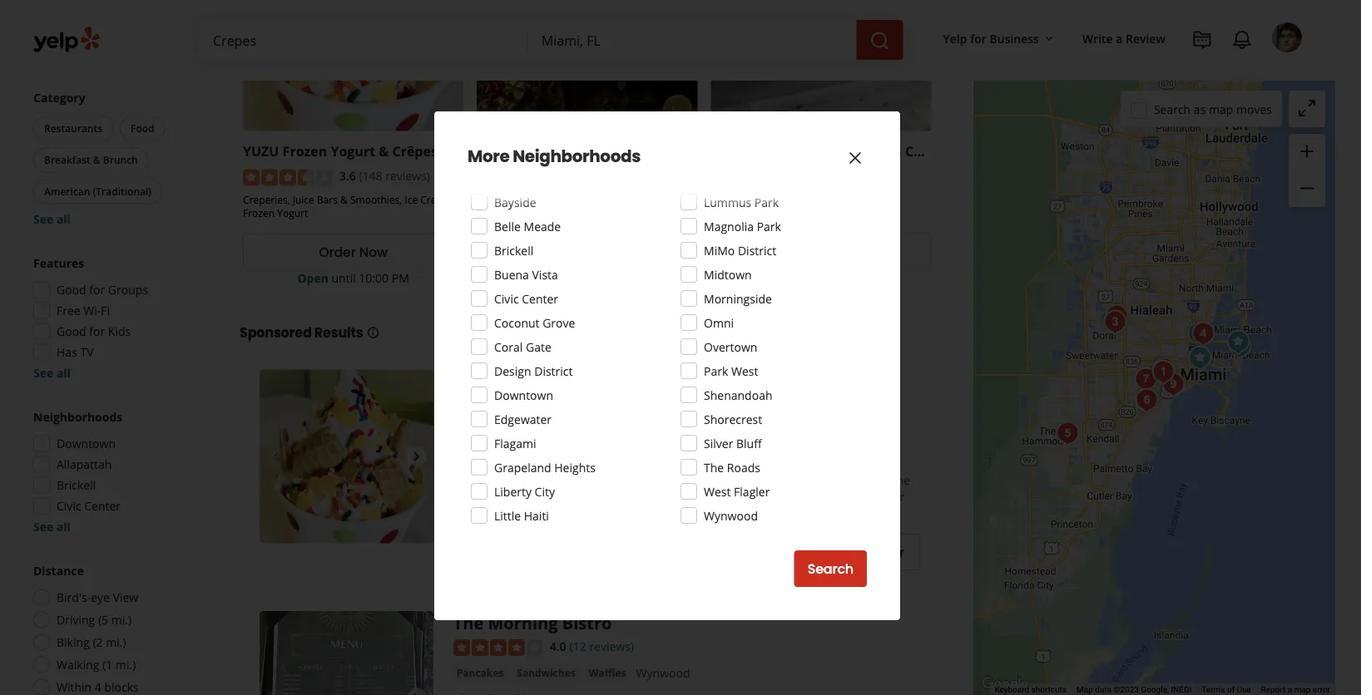 Task type: vqa. For each thing, say whether or not it's contained in the screenshot.
1st See all from the top of the page
yes



Task type: locate. For each thing, give the bounding box(es) containing it.
good
[[57, 24, 86, 40], [57, 282, 86, 298], [57, 324, 86, 339]]

yuzu
[[243, 142, 279, 160], [453, 370, 498, 393]]

shenandoah
[[704, 387, 773, 403]]

juice inside creperies, juice bars & smoothies, ice cream & frozen yogurt
[[293, 193, 314, 206]]

1 horizontal spatial the
[[704, 460, 724, 476]]

business down beer, wine & spirits, breakfast & brunch, patisserie/cake shop
[[810, 243, 867, 261]]

this
[[566, 472, 586, 488]]

&
[[379, 142, 389, 160], [714, 142, 724, 160], [93, 153, 100, 167], [340, 193, 348, 206], [454, 193, 461, 206], [524, 193, 531, 206], [764, 193, 771, 206], [854, 193, 862, 206], [623, 370, 636, 393], [569, 424, 576, 438], [697, 424, 704, 438]]

2 i from the left
[[755, 489, 758, 505]]

10:00 up visited on the bottom left of the page
[[515, 449, 545, 465]]

grove
[[543, 315, 575, 331]]

hot
[[57, 45, 76, 61]]

1 slideshow element from the top
[[260, 370, 433, 544]]

mi.) for driving (5 mi.)
[[111, 612, 132, 628]]

0 vertical spatial yuzu frozen yogurt & crêpes
[[243, 142, 438, 160]]

center down vista
[[522, 291, 558, 307]]

1 horizontal spatial hookah
[[728, 142, 779, 160]]

mi.) right '(2'
[[106, 635, 126, 651]]

coral
[[494, 339, 523, 355]]

more
[[468, 145, 510, 168]]

liberty
[[494, 484, 532, 500]]

10:00 down the now
[[359, 270, 389, 286]]

view business link
[[711, 233, 932, 270]]

0 horizontal spatial civic center
[[57, 498, 121, 514]]

restaurants button
[[33, 116, 113, 141]]

breakfast right spirits,
[[808, 193, 852, 206]]

see all button up distance
[[33, 519, 71, 535]]

all for downtown
[[56, 519, 71, 535]]

juice
[[293, 193, 314, 206], [517, 424, 541, 438]]

more
[[511, 506, 541, 521]]

morningside
[[704, 291, 772, 307]]

cream down 3.6 (148 reviews)
[[420, 193, 451, 206]]

center down allapattah
[[84, 498, 121, 514]]

1 horizontal spatial until
[[487, 449, 512, 465]]

1 horizontal spatial wynwood
[[704, 508, 758, 524]]

1 horizontal spatial district
[[738, 243, 776, 258]]

1 next image from the top
[[407, 447, 427, 467]]

ice right smoothies
[[645, 424, 659, 438]]

0 vertical spatial hookah
[[728, 142, 779, 160]]

1 vertical spatial civic
[[57, 498, 81, 514]]

civic center down allapattah
[[57, 498, 121, 514]]

creperies button
[[453, 423, 507, 439]]

civic center down buena vista
[[494, 291, 558, 307]]

projects image
[[1192, 30, 1212, 50]]

yuzu frozen yogurt & crêpes
[[243, 142, 438, 160], [453, 370, 697, 393]]

a
[[1116, 30, 1123, 46], [850, 472, 856, 488], [1288, 685, 1292, 695]]

3.6 star rating image
[[243, 169, 333, 186], [453, 398, 543, 415]]

all up distance
[[56, 519, 71, 535]]

0 vertical spatial park
[[755, 194, 779, 210]]

1 horizontal spatial 10:00
[[515, 449, 545, 465]]

a right report
[[1288, 685, 1292, 695]]

bars down 3.6 link
[[544, 424, 566, 438]]

inegi
[[1171, 685, 1192, 695]]

0 vertical spatial 3.6
[[339, 168, 356, 184]]

food button
[[120, 116, 165, 141]]

juice up grapeland
[[517, 424, 541, 438]]

3.6 for 3.6 (148 reviews)
[[339, 168, 356, 184]]

0 horizontal spatial brickell
[[57, 478, 96, 493]]

silver bluff
[[704, 436, 762, 451]]

cream inside button
[[662, 424, 694, 438]]

4 star rating image
[[453, 640, 543, 656]]

order right start
[[867, 543, 904, 562]]

map
[[1077, 685, 1093, 695]]

haiti
[[524, 508, 549, 524]]

brickell inside group
[[57, 478, 96, 493]]

view
[[775, 243, 807, 261], [113, 590, 138, 606]]

1 horizontal spatial center
[[522, 291, 558, 307]]

0 vertical spatial crêpes
[[392, 142, 438, 160]]

a right write
[[1116, 30, 1123, 46]]

1 vertical spatial yuzu frozen yogurt & crêpes link
[[453, 370, 697, 393]]

give
[[566, 489, 588, 505]]

0 horizontal spatial a
[[850, 472, 856, 488]]

brickell inside more neighborhoods dialog
[[494, 243, 534, 258]]

group containing category
[[30, 89, 206, 228]]

open up the "i
[[453, 449, 484, 465]]

liberty city
[[494, 484, 555, 500]]

for up hot and new
[[89, 24, 105, 40]]

open right buena
[[534, 270, 566, 286]]

breakfast & brunch, mediterranean, hookah bars
[[477, 193, 683, 220]]

None search field
[[200, 20, 907, 60]]

neighborhoods up allapattah
[[33, 409, 123, 425]]

1 vertical spatial 3.6
[[550, 397, 566, 413]]

7
[[477, 142, 485, 160]]

yogurt inside button
[[743, 424, 776, 438]]

1 vertical spatial view
[[113, 590, 138, 606]]

next image
[[407, 447, 427, 467], [407, 689, 427, 696]]

3.6 for 3.6
[[550, 397, 566, 413]]

0 vertical spatial next image
[[407, 447, 427, 467]]

one
[[890, 472, 910, 488]]

0 horizontal spatial reviews)
[[385, 168, 430, 184]]

2 vertical spatial a
[[1288, 685, 1292, 695]]

good for good for groups
[[57, 282, 86, 298]]

reviews) right (148
[[385, 168, 430, 184]]

wynwood right waffles button
[[636, 666, 690, 681]]

a inside "element"
[[1116, 30, 1123, 46]]

0 horizontal spatial the
[[453, 612, 484, 635]]

0 vertical spatial district
[[738, 243, 776, 258]]

1 vertical spatial district
[[534, 363, 573, 379]]

0 vertical spatial map
[[1209, 101, 1233, 117]]

see all button
[[33, 211, 71, 227], [33, 365, 71, 381], [33, 519, 71, 535]]

2 slideshow element from the top
[[260, 612, 433, 696]]

7 spices mediterranean restaurant & hookah lounge image
[[1222, 326, 1255, 359]]

1 horizontal spatial pm
[[548, 449, 565, 465]]

hookah up wine
[[728, 142, 779, 160]]

first
[[741, 472, 762, 488]]

brunch, down beach
[[864, 193, 901, 206]]

free
[[57, 303, 80, 319]]

breakfast inside button
[[44, 153, 90, 167]]

0 vertical spatial center
[[522, 291, 558, 307]]

brunch, up "meade"
[[534, 193, 570, 206]]

1 vertical spatial until
[[487, 449, 512, 465]]

3.6 star rating image up creperies,
[[243, 169, 333, 186]]

1 horizontal spatial a
[[1116, 30, 1123, 46]]

see for good for groups
[[33, 365, 53, 381]]

crêpes left park west
[[640, 370, 697, 393]]

cream inside creperies, juice bars & smoothies, ice cream & frozen yogurt
[[420, 193, 451, 206]]

yuzu frozen yogurt & crêpes image
[[1184, 342, 1217, 375], [260, 370, 433, 544]]

3 good from the top
[[57, 324, 86, 339]]

heights
[[554, 460, 596, 476]]

for right yelp
[[970, 30, 987, 46]]

1 see all button from the top
[[33, 211, 71, 227]]

0 vertical spatial see
[[33, 211, 53, 227]]

1 horizontal spatial i
[[755, 489, 758, 505]]

crêpemaker image
[[1100, 300, 1134, 333]]

wi-
[[83, 303, 101, 319]]

sponsored results
[[240, 324, 363, 342]]

"i
[[472, 472, 479, 488]]

for for dinner
[[89, 24, 105, 40]]

yuzu up creperies,
[[243, 142, 279, 160]]

the inside more neighborhoods dialog
[[704, 460, 724, 476]]

brunch,
[[534, 193, 570, 206], [864, 193, 901, 206]]

(2
[[93, 635, 103, 651]]

1 horizontal spatial civic center
[[494, 291, 558, 307]]

park
[[755, 194, 779, 210], [757, 218, 781, 234], [704, 363, 728, 379]]

0 vertical spatial civic center
[[494, 291, 558, 307]]

crêpes up 3.6 (148 reviews)
[[392, 142, 438, 160]]

group containing neighborhoods
[[28, 409, 206, 535]]

0 vertical spatial previous image
[[266, 447, 286, 467]]

google,
[[1141, 685, 1169, 695]]

see all up distance
[[33, 519, 71, 535]]

1 vertical spatial all
[[56, 365, 71, 381]]

restaurants
[[44, 121, 102, 135]]

brickell up buena
[[494, 243, 534, 258]]

1 vertical spatial center
[[84, 498, 121, 514]]

city
[[535, 484, 555, 500]]

they
[[824, 489, 848, 505]]

1 vertical spatial a
[[850, 472, 856, 488]]

view inside option group
[[113, 590, 138, 606]]

view business
[[775, 243, 867, 261]]

bars
[[317, 193, 338, 206], [477, 206, 498, 220], [544, 424, 566, 438]]

driving (5 mi.)
[[57, 612, 132, 628]]

reviews)
[[385, 168, 430, 184], [589, 639, 634, 655]]

16 chevron down v2 image
[[1043, 32, 1056, 46]]

reviews) up waffles
[[589, 639, 634, 655]]

until down order now at the left top of page
[[332, 270, 356, 286]]

1 horizontal spatial civic
[[494, 291, 519, 307]]

bars inside button
[[544, 424, 566, 438]]

review
[[765, 472, 801, 488]]

bars left smoothies,
[[317, 193, 338, 206]]

yogurt up order now link
[[277, 206, 308, 220]]

downtown up the edgewater
[[494, 387, 553, 403]]

good for good for dinner
[[57, 24, 86, 40]]

2 vertical spatial good
[[57, 324, 86, 339]]

buena vista
[[494, 267, 558, 282]]

1 vertical spatial cream
[[662, 424, 694, 438]]

0 vertical spatial civic
[[494, 291, 519, 307]]

mi.) right (1
[[116, 657, 136, 673]]

for up wi- at the top of page
[[89, 282, 105, 298]]

the down silver
[[704, 460, 724, 476]]

report
[[1261, 685, 1286, 695]]

(1
[[102, 657, 113, 673]]

0 horizontal spatial cream
[[420, 193, 451, 206]]

american (traditional) button
[[33, 179, 162, 204]]

3 see all button from the top
[[33, 519, 71, 535]]

1 vertical spatial pm
[[548, 449, 565, 465]]

0 horizontal spatial business
[[810, 243, 867, 261]]

beer,
[[711, 193, 735, 206]]

breakfast up american
[[44, 153, 90, 167]]

search left the as
[[1154, 101, 1191, 117]]

ice right smoothies,
[[405, 193, 418, 206]]

eye
[[91, 590, 110, 606]]

ice cream & frozen yogurt button
[[641, 423, 780, 439]]

1 horizontal spatial 3.6
[[550, 397, 566, 413]]

yuzu frozen yogurt & crêpes up 3.6 link
[[453, 370, 697, 393]]

view down shop
[[775, 243, 807, 261]]

wynwood inside more neighborhoods dialog
[[704, 508, 758, 524]]

1 vertical spatial search
[[808, 560, 854, 579]]

mimo
[[704, 243, 735, 258]]

the for the roads
[[704, 460, 724, 476]]

2 horizontal spatial breakfast
[[808, 193, 852, 206]]

2 previous image from the top
[[266, 689, 286, 696]]

see
[[33, 211, 53, 227], [33, 365, 53, 381], [33, 519, 53, 535]]

0 vertical spatial see all
[[33, 211, 71, 227]]

juice bars & smoothies link
[[514, 423, 635, 439]]

bistro
[[562, 612, 612, 635]]

0 vertical spatial the
[[704, 460, 724, 476]]

for inside button
[[970, 30, 987, 46]]

0 vertical spatial yuzu frozen yogurt & crêpes link
[[243, 142, 438, 160]]

1 vertical spatial park
[[757, 218, 781, 234]]

mi.) for walking (1 mi.)
[[116, 657, 136, 673]]

expand map image
[[1297, 98, 1317, 118]]

the crepes and waffles bar image
[[1187, 317, 1220, 351]]

civic inside more neighborhoods dialog
[[494, 291, 519, 307]]

3.6 up juice bars & smoothies
[[550, 397, 566, 413]]

2 all from the top
[[56, 365, 71, 381]]

& inside breakfast & brunch, mediterranean, hookah bars
[[524, 193, 531, 206]]

1 vertical spatial map
[[1294, 685, 1311, 695]]

pm down order now link
[[392, 270, 409, 286]]

1 vertical spatial mi.)
[[106, 635, 126, 651]]

1 horizontal spatial crêpes
[[640, 370, 697, 393]]

2 vertical spatial all
[[56, 519, 71, 535]]

yogurt
[[331, 142, 375, 160], [277, 206, 308, 220], [563, 370, 619, 393], [743, 424, 776, 438]]

juice inside button
[[517, 424, 541, 438]]

1 brunch, from the left
[[534, 193, 570, 206]]

civic down buena
[[494, 291, 519, 307]]

west
[[731, 363, 758, 379], [704, 484, 731, 500]]

2 see all from the top
[[33, 365, 71, 381]]

yogurt up roads
[[743, 424, 776, 438]]

0 horizontal spatial ice
[[405, 193, 418, 206]]

see all down has
[[33, 365, 71, 381]]

another
[[601, 489, 644, 505]]

good up hot
[[57, 24, 86, 40]]

view right eye
[[113, 590, 138, 606]]

0 horizontal spatial yuzu frozen yogurt & crêpes link
[[243, 142, 438, 160]]

see all button for downtown
[[33, 519, 71, 535]]

breakfast up belle
[[477, 193, 521, 206]]

2 brunch, from the left
[[864, 193, 901, 206]]

yuzu frozen yogurt & crêpes link up (148
[[243, 142, 438, 160]]

0 horizontal spatial pm
[[392, 270, 409, 286]]

1 vertical spatial yuzu
[[453, 370, 498, 393]]

2 vertical spatial mi.)
[[116, 657, 136, 673]]

group
[[30, 89, 206, 228], [1289, 134, 1325, 207], [28, 255, 206, 381], [28, 409, 206, 535]]

1 vertical spatial hookah
[[647, 193, 683, 206]]

see all button down american
[[33, 211, 71, 227]]

1 good from the top
[[57, 24, 86, 40]]

good up the free
[[57, 282, 86, 298]]

1 horizontal spatial yuzu frozen yogurt & crêpes link
[[453, 370, 697, 393]]

district down gate
[[534, 363, 573, 379]]

1 vertical spatial 3.6 star rating image
[[453, 398, 543, 415]]

2 see from the top
[[33, 365, 53, 381]]

flagami
[[494, 436, 536, 451]]

search down they
[[808, 560, 854, 579]]

see all down american
[[33, 211, 71, 227]]

open until 10:00 pm down order now at the left top of page
[[297, 270, 409, 286]]

order left the now
[[319, 243, 356, 261]]

grapeland heights
[[494, 460, 596, 476]]

0 vertical spatial cream
[[420, 193, 451, 206]]

the up 4 star rating "image"
[[453, 612, 484, 635]]

all down american
[[56, 211, 71, 227]]

district down the magnolia park
[[738, 243, 776, 258]]

ice cream & frozen yogurt
[[645, 424, 776, 438]]

yuzu for leftmost yuzu frozen yogurt & crêpes 'link'
[[243, 142, 279, 160]]

see all button for good for groups
[[33, 365, 71, 381]]

option group
[[28, 563, 206, 696]]

pm up visited on the bottom left of the page
[[548, 449, 565, 465]]

1 horizontal spatial bars
[[477, 206, 498, 220]]

breakfast & brunch button
[[33, 148, 149, 173]]

cream
[[420, 193, 451, 206], [662, 424, 694, 438]]

mi.) for biking (2 mi.)
[[106, 635, 126, 651]]

0 vertical spatial good
[[57, 24, 86, 40]]

4.0
[[550, 639, 566, 655]]

see all button down has
[[33, 365, 71, 381]]

frozen inside button
[[707, 424, 740, 438]]

yuzu down 'coral'
[[453, 370, 498, 393]]

wynwood down glad
[[704, 508, 758, 524]]

previous image
[[266, 447, 286, 467], [266, 689, 286, 696]]

yuzu frozen yogurt & crêpes link up 3.6 link
[[453, 370, 697, 393]]

©2023
[[1114, 685, 1139, 695]]

3.6 left (148
[[339, 168, 356, 184]]

1 horizontal spatial 3.6 star rating image
[[453, 398, 543, 415]]

yogurt inside creperies, juice bars & smoothies, ice cream & frozen yogurt
[[277, 206, 308, 220]]

1 horizontal spatial open
[[453, 449, 484, 465]]

good down the free
[[57, 324, 86, 339]]

0 vertical spatial brickell
[[494, 243, 534, 258]]

until up recently
[[487, 449, 512, 465]]

open down order now at the left top of page
[[297, 270, 329, 286]]

order inside start order link
[[867, 543, 904, 562]]

civic down allapattah
[[57, 498, 81, 514]]

0 vertical spatial juice
[[293, 193, 314, 206]]

0 horizontal spatial center
[[84, 498, 121, 514]]

1 see all from the top
[[33, 211, 71, 227]]

google image
[[978, 674, 1033, 696]]

use
[[1237, 685, 1251, 695]]

0 vertical spatial business
[[990, 30, 1039, 46]]

mi.) right (5
[[111, 612, 132, 628]]

brunch, inside beer, wine & spirits, breakfast & brunch, patisserie/cake shop
[[864, 193, 901, 206]]

sandwiches
[[517, 666, 576, 680]]

7 spices mediterranean restaurant & hookah lounge link
[[477, 142, 831, 160]]

map right the as
[[1209, 101, 1233, 117]]

search for search
[[808, 560, 854, 579]]

3 see from the top
[[33, 519, 53, 535]]

0 horizontal spatial search
[[808, 560, 854, 579]]

downtown up allapattah
[[57, 436, 116, 452]]

1 horizontal spatial downtown
[[494, 387, 553, 403]]

1 vertical spatial order
[[867, 543, 904, 562]]

0 vertical spatial neighborhoods
[[513, 145, 641, 168]]

slideshow element
[[260, 370, 433, 544], [260, 612, 433, 696]]

for for business
[[970, 30, 987, 46]]

i'm
[[677, 489, 694, 505]]

0 vertical spatial order
[[319, 243, 356, 261]]

really
[[697, 489, 726, 505]]

i left did! on the right of page
[[755, 489, 758, 505]]

1 horizontal spatial neighborhoods
[[513, 145, 641, 168]]

bars inside breakfast & brunch, mediterranean, hookah bars
[[477, 206, 498, 220]]

1 horizontal spatial business
[[990, 30, 1039, 46]]

stephanie's crepes image
[[1148, 353, 1181, 386]]

open until 10:00 pm up recently
[[453, 449, 565, 465]]

the morning bistro image
[[1183, 317, 1216, 351]]

for down wi- at the top of page
[[89, 324, 105, 339]]

1 horizontal spatial view
[[775, 243, 807, 261]]

all down has
[[56, 365, 71, 381]]

business left 16 chevron down v2 image
[[990, 30, 1039, 46]]

hookah down restaurant
[[647, 193, 683, 206]]

map left error
[[1294, 685, 1311, 695]]

dinner
[[108, 24, 145, 40]]

breakfast inside breakfast & brunch, mediterranean, hookah bars
[[477, 193, 521, 206]]

a right not on the bottom right of the page
[[850, 472, 856, 488]]

edgewater
[[494, 411, 552, 427]]

crêpes
[[392, 142, 438, 160], [640, 370, 697, 393]]

search inside button
[[808, 560, 854, 579]]

2 see all button from the top
[[33, 365, 71, 381]]

3.6 star rating image up creperies
[[453, 398, 543, 415]]

0 horizontal spatial breakfast
[[44, 153, 90, 167]]

3.6
[[339, 168, 356, 184], [550, 397, 566, 413]]

cream left silver
[[662, 424, 694, 438]]

yogurt up (148
[[331, 142, 375, 160]]

3 all from the top
[[56, 519, 71, 535]]

0 vertical spatial ice
[[405, 193, 418, 206]]

1 vertical spatial neighborhoods
[[33, 409, 123, 425]]

0 horizontal spatial map
[[1209, 101, 1233, 117]]

juice right creperies,
[[293, 193, 314, 206]]

i right the but
[[493, 489, 496, 505]]

bars left "meade"
[[477, 206, 498, 220]]

2 good from the top
[[57, 282, 86, 298]]

3 see all from the top
[[33, 519, 71, 535]]

1 horizontal spatial breakfast
[[477, 193, 521, 206]]

yuzu frozen yogurt & crêpes up (148
[[243, 142, 438, 160]]

0 vertical spatial 3.6 star rating image
[[243, 169, 333, 186]]

and
[[79, 45, 100, 61]]

neighborhoods up breakfast & brunch, mediterranean, hookah bars
[[513, 145, 641, 168]]

0 horizontal spatial juice
[[293, 193, 314, 206]]

brickell down allapattah
[[57, 478, 96, 493]]

1 horizontal spatial brunch,
[[864, 193, 901, 206]]

2 next image from the top
[[407, 689, 427, 696]]

(5
[[98, 612, 108, 628]]

1 horizontal spatial cream
[[662, 424, 694, 438]]

all
[[56, 211, 71, 227], [56, 365, 71, 381], [56, 519, 71, 535]]

1 vertical spatial juice
[[517, 424, 541, 438]]



Task type: describe. For each thing, give the bounding box(es) containing it.
visited
[[528, 472, 563, 488]]

0 horizontal spatial civic
[[57, 498, 81, 514]]

moves
[[1236, 101, 1272, 117]]

patisserie/cake
[[711, 206, 782, 220]]

hookah inside breakfast & brunch, mediterranean, hookah bars
[[647, 193, 683, 206]]

froyo
[[589, 472, 618, 488]]

yogurt up 3.6 link
[[563, 370, 619, 393]]

beach
[[861, 142, 902, 160]]

bird's-
[[57, 590, 91, 606]]

creperies, juice bars & smoothies, ice cream & frozen yogurt
[[243, 193, 461, 220]]

next image for second slideshow element from the bottom of the page
[[407, 447, 427, 467]]

groups
[[108, 282, 148, 298]]

coconut grove
[[494, 315, 575, 331]]

1 horizontal spatial yuzu frozen yogurt & crêpes
[[453, 370, 697, 393]]

sweet paris creperie & café image
[[1099, 306, 1132, 339]]

spot
[[621, 472, 645, 488]]

the morning bistro link
[[453, 612, 612, 635]]

crêpes for leftmost yuzu frozen yogurt & crêpes 'link'
[[392, 142, 438, 160]]

start
[[833, 543, 864, 562]]

search image
[[870, 31, 890, 51]]

1 i from the left
[[493, 489, 496, 505]]

good for dinner
[[57, 24, 145, 40]]

silver
[[704, 436, 733, 451]]

good for good for kids
[[57, 324, 86, 339]]

civic center inside more neighborhoods dialog
[[494, 291, 558, 307]]

1 all from the top
[[56, 211, 71, 227]]

little eatery image
[[1129, 383, 1162, 416]]

16 info v2 image
[[367, 326, 380, 339]]

for for groups
[[89, 282, 105, 298]]

ice inside ice cream & frozen yogurt button
[[645, 424, 659, 438]]

omni
[[704, 315, 734, 331]]

il giardino creperie image
[[1157, 368, 1190, 401]]

see for downtown
[[33, 519, 53, 535]]

breakfast & brunch
[[44, 153, 138, 167]]

zoom out image
[[1297, 178, 1317, 198]]

write a review
[[1082, 30, 1166, 46]]

kids
[[108, 324, 131, 339]]

lummus park
[[704, 194, 779, 210]]

0 horizontal spatial 10:00
[[359, 270, 389, 286]]

1 horizontal spatial yuzu frozen yogurt & crêpes image
[[1184, 342, 1217, 375]]

little haiti
[[494, 508, 549, 524]]

south
[[819, 142, 858, 160]]

distance
[[33, 563, 84, 579]]

1 vertical spatial civic center
[[57, 498, 121, 514]]

map for moves
[[1209, 101, 1233, 117]]

crêpes for the right yuzu frozen yogurt & crêpes 'link'
[[640, 370, 697, 393]]

downtown inside more neighborhoods dialog
[[494, 387, 553, 403]]

atelier monnier south beach café image
[[1224, 330, 1257, 363]]

now
[[359, 243, 388, 261]]

a inside "i recently visited this froyo spot after 4 years. my first review was not a good one but i figured let's give it another shot. i'm really glad i did! maybe they are under new…"
[[850, 472, 856, 488]]

write
[[1082, 30, 1113, 46]]

center inside more neighborhoods dialog
[[522, 291, 558, 307]]

shorecrest
[[704, 411, 762, 427]]

crêpemaker image
[[1130, 363, 1163, 396]]

ice cream & frozen yogurt link
[[641, 423, 780, 439]]

user actions element
[[930, 21, 1325, 123]]

0 vertical spatial view
[[775, 243, 807, 261]]

1 vertical spatial reviews)
[[589, 639, 634, 655]]

district for design district
[[534, 363, 573, 379]]

start order link
[[817, 534, 920, 571]]

terms of use link
[[1202, 685, 1251, 695]]

terms
[[1202, 685, 1225, 695]]

juice bars & smoothies
[[517, 424, 631, 438]]

shop
[[785, 206, 809, 220]]

ice inside creperies, juice bars & smoothies, ice cream & frozen yogurt
[[405, 193, 418, 206]]

3.6 (148 reviews)
[[339, 168, 430, 184]]

2 vertical spatial park
[[704, 363, 728, 379]]

see all for downtown
[[33, 519, 71, 535]]

0 vertical spatial until
[[332, 270, 356, 286]]

creperies
[[457, 424, 504, 438]]

glad
[[729, 489, 752, 505]]

0 horizontal spatial downtown
[[57, 436, 116, 452]]

search for search as map moves
[[1154, 101, 1191, 117]]

waffles link
[[586, 665, 630, 681]]

business inside button
[[990, 30, 1039, 46]]

"i recently visited this froyo spot after 4 years. my first review was not a good one but i figured let's give it another shot. i'm really glad i did! maybe they are under new…"
[[472, 472, 910, 521]]

0 horizontal spatial yuzu frozen yogurt & crêpes image
[[260, 370, 433, 544]]

for for kids
[[89, 324, 105, 339]]

pancakes
[[457, 666, 504, 680]]

search as map moves
[[1154, 101, 1272, 117]]

sweet paris crêperie & café image
[[1147, 356, 1180, 389]]

the for the morning bistro
[[453, 612, 484, 635]]

0 horizontal spatial open until 10:00 pm
[[297, 270, 409, 286]]

1 previous image from the top
[[266, 447, 286, 467]]

good for kids
[[57, 324, 131, 339]]

option group containing distance
[[28, 563, 206, 696]]

biking (2 mi.)
[[57, 635, 126, 651]]

atelier
[[711, 142, 756, 160]]

belle
[[494, 218, 521, 234]]

la crepe bistro image
[[1130, 384, 1164, 417]]

see all for good for groups
[[33, 365, 71, 381]]

free wi-fi
[[57, 303, 110, 319]]

was
[[804, 472, 825, 488]]

coral gate
[[494, 339, 551, 355]]

biking
[[57, 635, 90, 651]]

1 vertical spatial 10:00
[[515, 449, 545, 465]]

2 horizontal spatial open
[[534, 270, 566, 286]]

bird's-eye view
[[57, 590, 138, 606]]

(12 reviews) link
[[570, 638, 634, 655]]

notifications image
[[1232, 30, 1252, 50]]

keyboard shortcuts button
[[995, 684, 1067, 696]]

spirits,
[[774, 193, 805, 206]]

roads
[[727, 460, 760, 476]]

0 horizontal spatial yuzu frozen yogurt & crêpes
[[243, 142, 438, 160]]

order inside order now link
[[319, 243, 356, 261]]

frozen inside creperies, juice bars & smoothies, ice cream & frozen yogurt
[[243, 206, 275, 220]]

0 horizontal spatial open
[[297, 270, 329, 286]]

group containing features
[[28, 255, 206, 381]]

1 see from the top
[[33, 211, 53, 227]]

write a review link
[[1076, 23, 1172, 53]]

district for mimo district
[[738, 243, 776, 258]]

start order
[[833, 543, 904, 562]]

0 vertical spatial west
[[731, 363, 758, 379]]

as
[[1194, 101, 1206, 117]]

west flagler
[[704, 484, 770, 500]]

crepes cafe image
[[1051, 417, 1085, 451]]

1 vertical spatial open until 10:00 pm
[[453, 449, 565, 465]]

(12
[[570, 639, 586, 655]]

juice bars & smoothies button
[[514, 423, 635, 439]]

breakfast inside beer, wine & spirits, breakfast & brunch, patisserie/cake shop
[[808, 193, 852, 206]]

next image for 1st slideshow element from the bottom of the page
[[407, 689, 427, 696]]

new…"
[[472, 506, 508, 521]]

1 vertical spatial wynwood
[[636, 666, 690, 681]]

zoom in image
[[1297, 141, 1317, 161]]

(12 reviews)
[[570, 639, 634, 655]]

fi
[[101, 303, 110, 319]]

monnier
[[759, 142, 816, 160]]

mimo district
[[704, 243, 776, 258]]

walking (1 mi.)
[[57, 657, 136, 673]]

mediterranean
[[533, 142, 633, 160]]

data
[[1095, 685, 1112, 695]]

a for write
[[1116, 30, 1123, 46]]

shortcuts
[[1031, 685, 1067, 695]]

map region
[[799, 0, 1361, 696]]

recently
[[482, 472, 525, 488]]

a for report
[[1288, 685, 1292, 695]]

neighborhoods inside dialog
[[513, 145, 641, 168]]

brunch, inside breakfast & brunch, mediterranean, hookah bars
[[534, 193, 570, 206]]

keyboard shortcuts
[[995, 685, 1067, 695]]

american
[[44, 185, 90, 198]]

report a map error
[[1261, 685, 1330, 695]]

more neighborhoods dialog
[[0, 0, 1361, 696]]

yuzu for the right yuzu frozen yogurt & crêpes 'link'
[[453, 370, 498, 393]]

map for error
[[1294, 685, 1311, 695]]

breakfast for breakfast & brunch, mediterranean, hookah bars
[[477, 193, 521, 206]]

design district
[[494, 363, 573, 379]]

waffles
[[589, 666, 626, 680]]

vista
[[532, 267, 558, 282]]

neighborhoods inside group
[[33, 409, 123, 425]]

yelp
[[943, 30, 967, 46]]

it
[[591, 489, 598, 505]]

park for magnolia park
[[757, 218, 781, 234]]

figured
[[499, 489, 538, 505]]

all for good for groups
[[56, 365, 71, 381]]

order now
[[319, 243, 388, 261]]

new
[[103, 45, 128, 61]]

park for lummus park
[[755, 194, 779, 210]]

bars inside creperies, juice bars & smoothies, ice cream & frozen yogurt
[[317, 193, 338, 206]]

good for groups
[[57, 282, 148, 298]]

hot and new
[[57, 45, 128, 61]]

walking
[[57, 657, 99, 673]]

breakfast for breakfast & brunch
[[44, 153, 90, 167]]

creperies link
[[453, 423, 507, 439]]

close image
[[845, 148, 865, 168]]

1 vertical spatial west
[[704, 484, 731, 500]]



